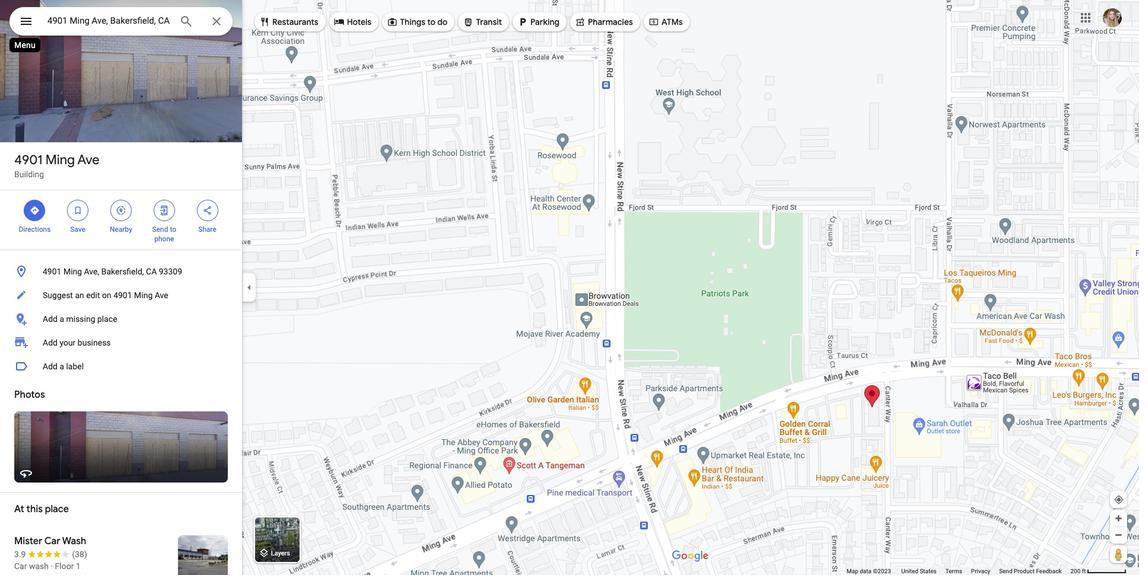 Task type: describe. For each thing, give the bounding box(es) containing it.

[[29, 204, 40, 217]]

do
[[437, 17, 447, 27]]

map
[[847, 568, 858, 575]]

1 vertical spatial car
[[14, 562, 27, 571]]


[[72, 204, 83, 217]]

3.9 stars 38 reviews image
[[14, 549, 87, 561]]

send for send product feedback
[[999, 568, 1012, 575]]

parking
[[530, 17, 559, 27]]

send for send to phone
[[152, 225, 168, 234]]

add your business link
[[0, 331, 242, 355]]

ming inside button
[[134, 291, 153, 300]]

add a missing place button
[[0, 307, 242, 331]]

send product feedback
[[999, 568, 1062, 575]]

4901 Ming Ave, Bakersfield, CA 93309 field
[[9, 7, 233, 36]]

terms button
[[945, 568, 962, 575]]

 search field
[[9, 7, 233, 38]]

1 horizontal spatial car
[[44, 536, 60, 548]]

mister
[[14, 536, 42, 548]]

at
[[14, 504, 24, 516]]

4901 ming ave, bakersfield, ca 93309 button
[[0, 260, 242, 284]]

200 ft
[[1070, 568, 1086, 575]]

send product feedback button
[[999, 568, 1062, 575]]

privacy button
[[971, 568, 990, 575]]

states
[[920, 568, 937, 575]]

your
[[60, 338, 76, 348]]

zoom in image
[[1114, 514, 1123, 523]]

footer inside google maps element
[[847, 568, 1070, 575]]

nearby
[[110, 225, 132, 234]]

to inside send to phone
[[170, 225, 176, 234]]

send to phone
[[152, 225, 176, 243]]

a for label
[[60, 362, 64, 371]]

things
[[400, 17, 425, 27]]

4901 for ave
[[14, 152, 43, 168]]

93309
[[159, 267, 182, 276]]


[[19, 13, 33, 30]]

 hotels
[[334, 15, 371, 28]]

layers
[[271, 550, 290, 558]]

 pharmacies
[[575, 15, 633, 28]]

pharmacies
[[588, 17, 633, 27]]

actions for 4901 ming ave region
[[0, 190, 242, 250]]

save
[[70, 225, 85, 234]]

ca
[[146, 267, 157, 276]]

a for missing
[[60, 314, 64, 324]]

ming for ave
[[46, 152, 75, 168]]

phone
[[154, 235, 174, 243]]


[[159, 204, 170, 217]]

ave,
[[84, 267, 99, 276]]

label
[[66, 362, 84, 371]]

 atms
[[648, 15, 683, 28]]

suggest
[[43, 291, 73, 300]]

wash
[[62, 536, 86, 548]]

 restaurants
[[259, 15, 318, 28]]

this
[[26, 504, 43, 516]]

share
[[198, 225, 216, 234]]

1
[[76, 562, 81, 571]]


[[334, 15, 344, 28]]

hotels
[[347, 17, 371, 27]]

4901 ming ave main content
[[0, 0, 242, 575]]

ming for ave,
[[63, 267, 82, 276]]

wash
[[29, 562, 49, 571]]

·
[[51, 562, 53, 571]]

4901 ming ave, bakersfield, ca 93309
[[43, 267, 182, 276]]

photos
[[14, 389, 45, 401]]



Task type: locate. For each thing, give the bounding box(es) containing it.
show street view coverage image
[[1110, 546, 1127, 564]]

feedback
[[1036, 568, 1062, 575]]

0 vertical spatial ave
[[77, 152, 99, 168]]

0 vertical spatial car
[[44, 536, 60, 548]]

directions
[[19, 225, 51, 234]]

show your location image
[[1114, 495, 1124, 505]]

1 horizontal spatial 4901
[[43, 267, 61, 276]]

ave down 93309
[[155, 291, 168, 300]]

a left label
[[60, 362, 64, 371]]

4901 inside suggest an edit on 4901 ming ave button
[[113, 291, 132, 300]]

an
[[75, 291, 84, 300]]

4901 right on
[[113, 291, 132, 300]]

1 vertical spatial place
[[45, 504, 69, 516]]

 transit
[[463, 15, 502, 28]]

ave inside button
[[155, 291, 168, 300]]

bakersfield,
[[101, 267, 144, 276]]

2 add from the top
[[43, 338, 58, 348]]

footer containing map data ©2023
[[847, 568, 1070, 575]]

ming down ca
[[134, 291, 153, 300]]

add a missing place
[[43, 314, 117, 324]]

a
[[60, 314, 64, 324], [60, 362, 64, 371]]

to
[[427, 17, 435, 27], [170, 225, 176, 234]]

united
[[901, 568, 918, 575]]

add for add your business
[[43, 338, 58, 348]]

2 vertical spatial 4901
[[113, 291, 132, 300]]

a left missing
[[60, 314, 64, 324]]

ft
[[1082, 568, 1086, 575]]

200 ft button
[[1070, 568, 1127, 575]]

2 vertical spatial add
[[43, 362, 58, 371]]

0 horizontal spatial place
[[45, 504, 69, 516]]

car
[[44, 536, 60, 548], [14, 562, 27, 571]]


[[116, 204, 126, 217]]

1 horizontal spatial ave
[[155, 291, 168, 300]]

add a label button
[[0, 355, 242, 378]]

1 vertical spatial ming
[[63, 267, 82, 276]]

business
[[78, 338, 111, 348]]

restaurants
[[272, 17, 318, 27]]

car wash · floor 1
[[14, 562, 81, 571]]

car up 3.9 stars 38 reviews image
[[44, 536, 60, 548]]

add your business
[[43, 338, 111, 348]]

2 a from the top
[[60, 362, 64, 371]]

ming left ave,
[[63, 267, 82, 276]]


[[517, 15, 528, 28]]

send up "phone" at the left top of page
[[152, 225, 168, 234]]

edit
[[86, 291, 100, 300]]

1 vertical spatial ave
[[155, 291, 168, 300]]

ave
[[77, 152, 99, 168], [155, 291, 168, 300]]

mister car wash
[[14, 536, 86, 548]]

©2023
[[873, 568, 891, 575]]

4901 up "building" at the top of page
[[14, 152, 43, 168]]

place
[[97, 314, 117, 324], [45, 504, 69, 516]]

1 horizontal spatial place
[[97, 314, 117, 324]]

1 horizontal spatial send
[[999, 568, 1012, 575]]

4901 inside 4901 ming ave, bakersfield, ca 93309 button
[[43, 267, 61, 276]]

to up "phone" at the left top of page
[[170, 225, 176, 234]]

terms
[[945, 568, 962, 575]]

car down 3.9 at the bottom left of the page
[[14, 562, 27, 571]]


[[202, 204, 213, 217]]

ming inside button
[[63, 267, 82, 276]]

place inside button
[[97, 314, 117, 324]]

product
[[1014, 568, 1035, 575]]

1 vertical spatial to
[[170, 225, 176, 234]]

add a label
[[43, 362, 84, 371]]

send left the product
[[999, 568, 1012, 575]]

1 add from the top
[[43, 314, 58, 324]]

united states
[[901, 568, 937, 575]]

on
[[102, 291, 111, 300]]

 things to do
[[387, 15, 447, 28]]

ming up 
[[46, 152, 75, 168]]

google account: michelle dermenjian  
(michelle.dermenjian@adept.ai) image
[[1103, 8, 1122, 27]]

suggest an edit on 4901 ming ave
[[43, 291, 168, 300]]

map data ©2023
[[847, 568, 892, 575]]

data
[[860, 568, 871, 575]]

0 vertical spatial place
[[97, 314, 117, 324]]

add left label
[[43, 362, 58, 371]]

200
[[1070, 568, 1080, 575]]

2 horizontal spatial 4901
[[113, 291, 132, 300]]

ming inside the 4901 ming ave building
[[46, 152, 75, 168]]

0 horizontal spatial car
[[14, 562, 27, 571]]

add for add a label
[[43, 362, 58, 371]]

0 vertical spatial a
[[60, 314, 64, 324]]

send
[[152, 225, 168, 234], [999, 568, 1012, 575]]

1 vertical spatial a
[[60, 362, 64, 371]]

2 vertical spatial ming
[[134, 291, 153, 300]]

footer
[[847, 568, 1070, 575]]

send inside send to phone
[[152, 225, 168, 234]]

ave inside the 4901 ming ave building
[[77, 152, 99, 168]]

united states button
[[901, 568, 937, 575]]

0 vertical spatial send
[[152, 225, 168, 234]]

0 vertical spatial 4901
[[14, 152, 43, 168]]

1 horizontal spatial to
[[427, 17, 435, 27]]

0 vertical spatial ming
[[46, 152, 75, 168]]

0 vertical spatial to
[[427, 17, 435, 27]]

1 a from the top
[[60, 314, 64, 324]]

1 vertical spatial 4901
[[43, 267, 61, 276]]

0 horizontal spatial send
[[152, 225, 168, 234]]

0 horizontal spatial 4901
[[14, 152, 43, 168]]

google maps element
[[0, 0, 1139, 575]]

 parking
[[517, 15, 559, 28]]

0 horizontal spatial ave
[[77, 152, 99, 168]]

1 vertical spatial send
[[999, 568, 1012, 575]]

collapse side panel image
[[243, 281, 256, 294]]

ave up 
[[77, 152, 99, 168]]

transit
[[476, 17, 502, 27]]

3.9
[[14, 550, 26, 559]]

add
[[43, 314, 58, 324], [43, 338, 58, 348], [43, 362, 58, 371]]


[[575, 15, 586, 28]]

3 add from the top
[[43, 362, 58, 371]]

building
[[14, 170, 44, 179]]

send inside button
[[999, 568, 1012, 575]]

add for add a missing place
[[43, 314, 58, 324]]

 button
[[9, 7, 43, 38]]

add down suggest
[[43, 314, 58, 324]]

floor
[[55, 562, 74, 571]]

none field inside 4901 ming ave, bakersfield, ca 93309 field
[[47, 14, 170, 28]]


[[463, 15, 474, 28]]

4901 ming ave building
[[14, 152, 99, 179]]


[[387, 15, 398, 28]]

place down on
[[97, 314, 117, 324]]


[[259, 15, 270, 28]]

at this place
[[14, 504, 69, 516]]


[[648, 15, 659, 28]]

4901 for ave,
[[43, 267, 61, 276]]

zoom out image
[[1114, 531, 1123, 540]]

0 horizontal spatial to
[[170, 225, 176, 234]]

to left the do
[[427, 17, 435, 27]]

None field
[[47, 14, 170, 28]]

suggest an edit on 4901 ming ave button
[[0, 284, 242, 307]]

4901 inside the 4901 ming ave building
[[14, 152, 43, 168]]

0 vertical spatial add
[[43, 314, 58, 324]]

missing
[[66, 314, 95, 324]]

(38)
[[72, 550, 87, 559]]

ming
[[46, 152, 75, 168], [63, 267, 82, 276], [134, 291, 153, 300]]

add left your
[[43, 338, 58, 348]]

atms
[[661, 17, 683, 27]]

place right the this
[[45, 504, 69, 516]]

to inside  things to do
[[427, 17, 435, 27]]

privacy
[[971, 568, 990, 575]]

4901 up suggest
[[43, 267, 61, 276]]

4901
[[14, 152, 43, 168], [43, 267, 61, 276], [113, 291, 132, 300]]

1 vertical spatial add
[[43, 338, 58, 348]]



Task type: vqa. For each thing, say whether or not it's contained in the screenshot.
wash
yes



